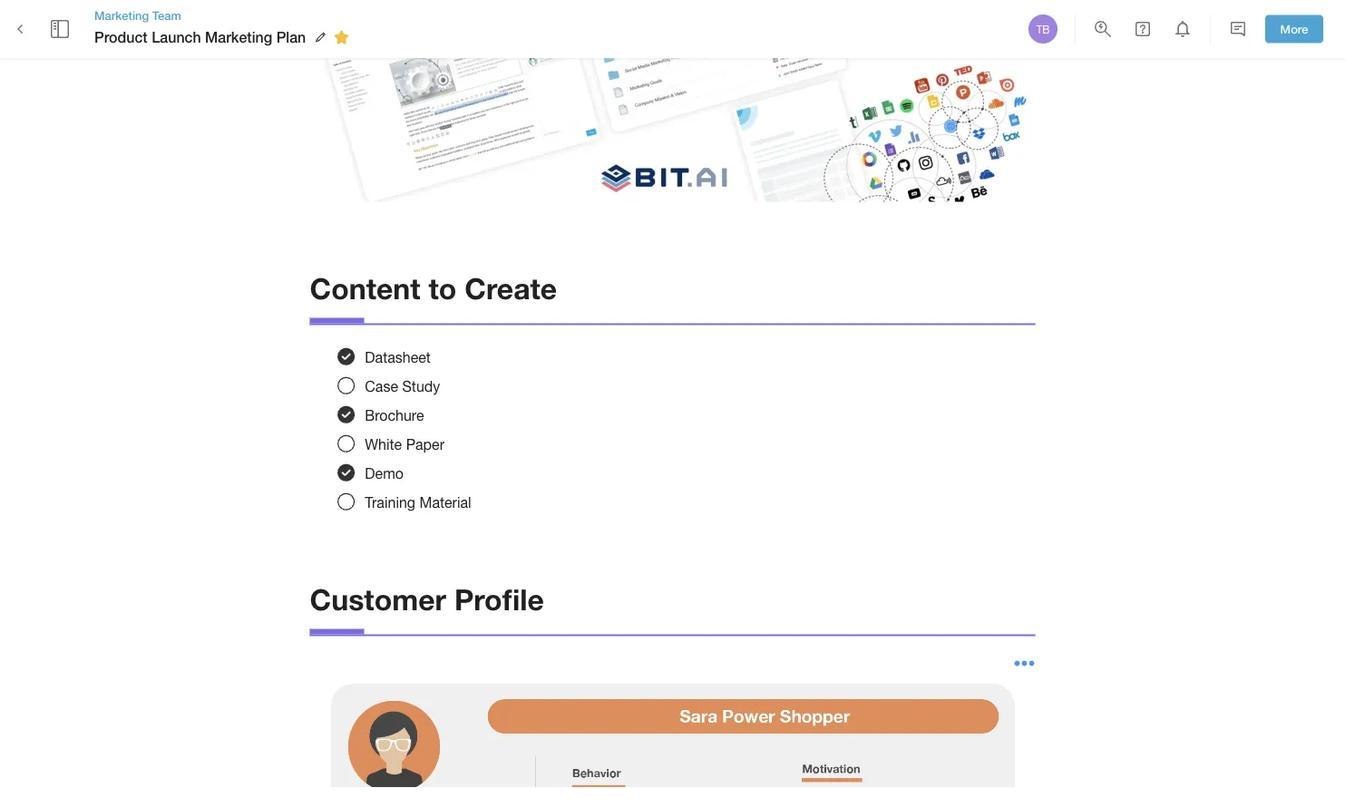 Task type: vqa. For each thing, say whether or not it's contained in the screenshot.
Table of Contents image
no



Task type: describe. For each thing, give the bounding box(es) containing it.
more
[[1281, 22, 1309, 36]]

product
[[94, 28, 148, 46]]

content to create
[[310, 271, 557, 306]]

plan
[[276, 28, 306, 46]]

white
[[365, 436, 402, 453]]

marketing team link
[[94, 7, 355, 24]]

demo
[[365, 465, 404, 482]]

product launch marketing plan
[[94, 28, 306, 46]]

paper
[[406, 436, 445, 453]]

marketing inside marketing team link
[[94, 8, 149, 22]]

customer
[[310, 582, 446, 617]]

brochure
[[365, 407, 424, 424]]

study
[[402, 378, 440, 395]]

team
[[152, 8, 181, 22]]

create
[[465, 271, 557, 306]]

profile
[[455, 582, 544, 617]]

customer profile
[[310, 582, 544, 617]]

1 horizontal spatial marketing
[[205, 28, 272, 46]]

remove favorite image
[[331, 26, 352, 48]]

content
[[310, 271, 421, 306]]

case study
[[365, 378, 440, 395]]



Task type: locate. For each thing, give the bounding box(es) containing it.
tb
[[1037, 23, 1050, 35]]

1 vertical spatial marketing
[[205, 28, 272, 46]]

to
[[429, 271, 457, 306]]

0 vertical spatial marketing
[[94, 8, 149, 22]]

marketing down marketing team link at the top left of page
[[205, 28, 272, 46]]

material
[[420, 494, 472, 511]]

launch
[[152, 28, 201, 46]]

marketing up the product at the left of the page
[[94, 8, 149, 22]]

white paper
[[365, 436, 445, 453]]

marketing team
[[94, 8, 181, 22]]

training
[[365, 494, 416, 511]]

marketing
[[94, 8, 149, 22], [205, 28, 272, 46]]

more button
[[1266, 15, 1324, 43]]

case
[[365, 378, 398, 395]]

training material
[[365, 494, 472, 511]]

0 horizontal spatial marketing
[[94, 8, 149, 22]]

tb button
[[1026, 12, 1061, 46]]

datasheet
[[365, 349, 431, 366]]



